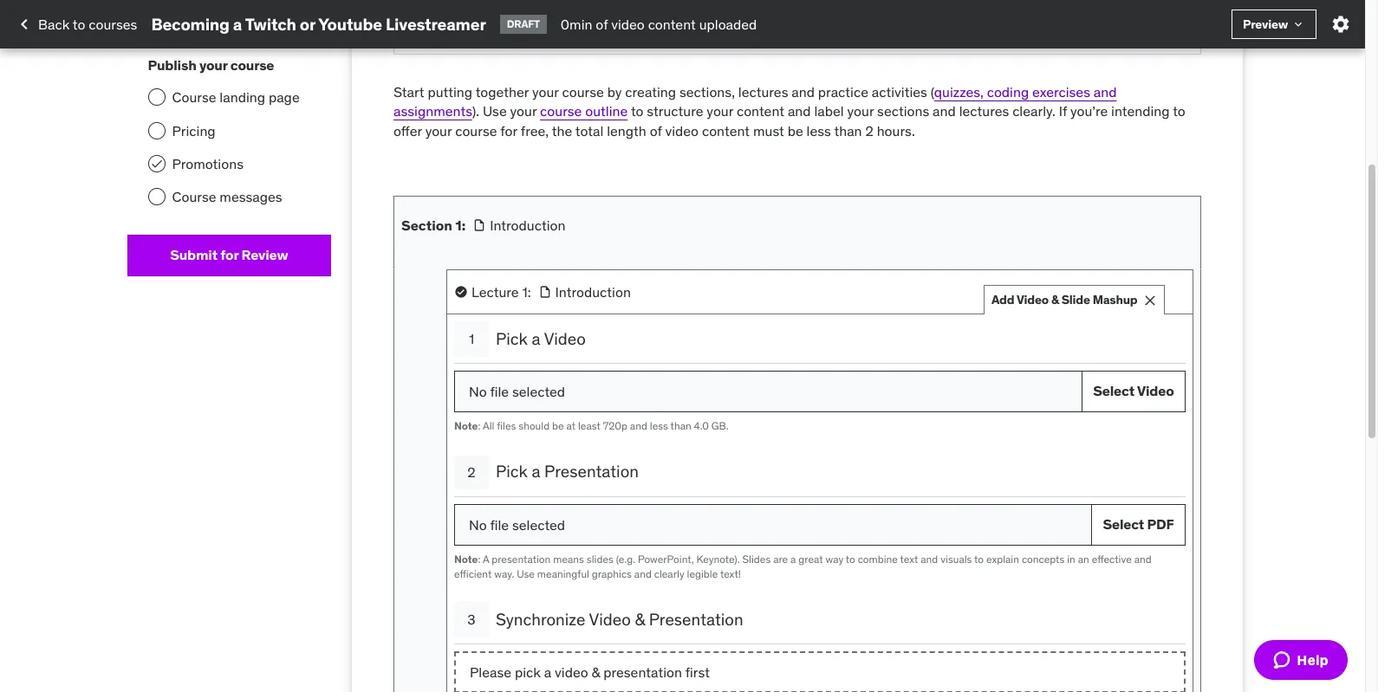 Task type: vqa. For each thing, say whether or not it's contained in the screenshot.
quizzes,
yes



Task type: describe. For each thing, give the bounding box(es) containing it.
graphics
[[592, 567, 632, 580]]

1 vertical spatial 2
[[468, 463, 476, 481]]

an
[[1078, 553, 1090, 566]]

file for pick a video
[[490, 383, 509, 400]]

quizzes, coding exercises and assignments
[[394, 83, 1117, 120]]

if you're intending to offer your course for free, the total length of video content must be less than 2 hours.
[[394, 102, 1186, 139]]

total
[[575, 122, 604, 139]]

to right way at the bottom
[[846, 553, 855, 566]]

select for presentation
[[1103, 516, 1144, 533]]

section 1:
[[401, 216, 466, 234]]

and right text at the bottom right of page
[[921, 553, 938, 566]]

clearly.
[[1013, 102, 1056, 120]]

preview
[[1243, 16, 1288, 32]]

livestreamer
[[386, 14, 486, 34]]

slides
[[742, 553, 771, 566]]

practice
[[818, 83, 869, 100]]

mashup
[[1093, 292, 1138, 308]]

synchronize
[[496, 609, 585, 630]]

must
[[753, 122, 784, 139]]

structure
[[647, 102, 704, 120]]

and left label
[[788, 102, 811, 120]]

great
[[799, 553, 823, 566]]

submit for review button
[[127, 235, 331, 276]]

selected for presentation
[[512, 516, 565, 534]]

quizzes, coding exercises and assignments link
[[394, 83, 1117, 120]]

by
[[607, 83, 622, 100]]

legible
[[687, 567, 718, 580]]

outline
[[585, 102, 628, 120]]

1
[[469, 330, 474, 347]]

note for note : all files should be at least 720p and less than 4.0 gb.
[[454, 420, 478, 433]]

preview button
[[1232, 10, 1317, 39]]

1 horizontal spatial lectures
[[959, 102, 1009, 120]]

pricing
[[172, 122, 216, 139]]

0 vertical spatial lectures
[[738, 83, 788, 100]]

sections
[[877, 102, 930, 120]]

0 vertical spatial content
[[648, 15, 696, 33]]

selected for video
[[512, 383, 565, 400]]

quizzes,
[[934, 83, 984, 100]]

free,
[[521, 122, 549, 139]]

putting
[[428, 83, 473, 100]]

course landing page
[[172, 89, 300, 106]]

a for presentation
[[532, 462, 541, 482]]

for inside if you're intending to offer your course for free, the total length of video content must be less than 2 hours.
[[500, 122, 517, 139]]

course for course messages
[[172, 189, 216, 206]]

new curriculum item image
[[391, 251, 416, 276]]

to inside if you're intending to offer your course for free, the total length of video content must be less than 2 hours.
[[1173, 102, 1186, 120]]

a for video
[[532, 328, 541, 349]]

be inside if you're intending to offer your course for free, the total length of video content must be less than 2 hours.
[[788, 122, 803, 139]]

& for presentation
[[635, 609, 645, 630]]

dismiss button
[[450, 5, 519, 40]]

xsmall image left lecture
[[454, 285, 468, 299]]

promotions
[[172, 155, 244, 173]]

4.0
[[694, 420, 709, 433]]

and inside "quizzes, coding exercises and assignments"
[[1094, 83, 1117, 100]]

youtube
[[318, 14, 382, 34]]

please
[[470, 664, 511, 681]]

way.
[[494, 567, 514, 580]]

no for pick a presentation
[[469, 516, 487, 534]]

to right visuals
[[974, 553, 984, 566]]

video for synchronize video & presentation
[[589, 609, 631, 630]]

a
[[483, 553, 489, 566]]

files
[[497, 420, 516, 433]]

a inside : a presentation means slides (e.g. powerpoint, keynote). slides are a great way to combine text and visuals to explain concepts in an effective and efficient way. use meaningful graphics and clearly legible text!
[[791, 553, 796, 566]]

back
[[38, 15, 70, 33]]

and down (e.g.
[[634, 567, 652, 580]]

label
[[814, 102, 844, 120]]

effective
[[1092, 553, 1132, 566]]

courses
[[89, 15, 137, 33]]

lecture 1:
[[472, 283, 531, 301]]

and down (
[[933, 102, 956, 120]]

to inside "link"
[[73, 15, 85, 33]]

to up 'length'
[[631, 102, 644, 120]]

course up course outline link
[[562, 83, 604, 100]]

pricing link
[[127, 114, 331, 147]]

presentation inside : a presentation means slides (e.g. powerpoint, keynote). slides are a great way to combine text and visuals to explain concepts in an effective and efficient way. use meaningful graphics and clearly legible text!
[[492, 553, 551, 566]]

).
[[472, 102, 479, 120]]

review
[[241, 246, 288, 264]]

medium image
[[14, 14, 35, 35]]

content inside if you're intending to offer your course for free, the total length of video content must be less than 2 hours.
[[702, 122, 750, 139]]

slides
[[587, 553, 614, 566]]

synchronize video & presentation
[[496, 609, 743, 630]]

pick for pick a video
[[496, 328, 528, 349]]

less inside if you're intending to offer your course for free, the total length of video content must be less than 2 hours.
[[807, 122, 831, 139]]

add video & slide mashup
[[992, 292, 1138, 308]]

course outline link
[[540, 102, 628, 120]]

0min
[[561, 15, 593, 33]]

or
[[300, 14, 315, 34]]

: inside : a presentation means slides (e.g. powerpoint, keynote). slides are a great way to combine text and visuals to explain concepts in an effective and efficient way. use meaningful graphics and clearly legible text!
[[478, 553, 481, 566]]

0 vertical spatial video
[[611, 15, 645, 33]]

your inside if you're intending to offer your course for free, the total length of video content must be less than 2 hours.
[[425, 122, 452, 139]]

for inside button
[[220, 246, 239, 264]]

clearly
[[654, 567, 685, 580]]

uploaded
[[699, 15, 757, 33]]

sections,
[[680, 83, 735, 100]]

keynote).
[[696, 553, 740, 566]]

1 vertical spatial less
[[650, 420, 668, 433]]

note : all files should be at least 720p and less than 4.0 gb.
[[454, 420, 729, 433]]

720p
[[603, 420, 628, 433]]

assignments
[[394, 102, 472, 120]]

way
[[826, 553, 844, 566]]

1 completed element from the top
[[148, 0, 165, 14]]

text
[[900, 553, 918, 566]]

hours.
[[877, 122, 915, 139]]

efficient
[[454, 567, 492, 580]]

course up the
[[540, 102, 582, 120]]

in
[[1067, 553, 1076, 566]]

course settings image
[[1331, 14, 1352, 35]]

course for course landing page
[[172, 89, 216, 106]]

dismiss
[[462, 14, 507, 30]]

). use your course outline to structure your content and label your sections and lectures clearly.
[[472, 102, 1056, 120]]



Task type: locate. For each thing, give the bounding box(es) containing it.
activities
[[872, 83, 927, 100]]

2 selected from the top
[[512, 516, 565, 534]]

no up the all at left bottom
[[469, 383, 487, 400]]

creating
[[625, 83, 676, 100]]

visuals
[[941, 553, 972, 566]]

select
[[1093, 383, 1135, 400], [1103, 516, 1144, 533]]

coding
[[987, 83, 1029, 100]]

content down "quizzes, coding exercises and assignments"
[[702, 122, 750, 139]]

1 vertical spatial lectures
[[959, 102, 1009, 120]]

of inside if you're intending to offer your course for free, the total length of video content must be less than 2 hours.
[[650, 122, 662, 139]]

for
[[500, 122, 517, 139], [220, 246, 239, 264]]

1 horizontal spatial be
[[788, 122, 803, 139]]

0 vertical spatial select
[[1093, 383, 1135, 400]]

video down structure
[[665, 122, 699, 139]]

completed element up incomplete icon
[[148, 155, 165, 173]]

than left the 4.0
[[671, 420, 692, 433]]

1 vertical spatial be
[[552, 420, 564, 433]]

1: for section 1:
[[456, 216, 466, 234]]

twitch
[[245, 14, 296, 34]]

a left the twitch
[[233, 14, 242, 34]]

content up must
[[737, 102, 785, 120]]

1: for lecture 1:
[[522, 283, 531, 301]]

use right ).
[[483, 102, 507, 120]]

3
[[468, 611, 476, 629]]

1 horizontal spatial video
[[611, 15, 645, 33]]

are
[[773, 553, 788, 566]]

0 vertical spatial &
[[1051, 292, 1059, 308]]

: a presentation means slides (e.g. powerpoint, keynote). slides are a great way to combine text and visuals to explain concepts in an effective and efficient way. use meaningful graphics and clearly legible text!
[[454, 553, 1152, 580]]

xsmall image right preview
[[1292, 17, 1306, 31]]

least
[[578, 420, 601, 433]]

no file selected for pick a video
[[469, 383, 565, 400]]

0 horizontal spatial less
[[650, 420, 668, 433]]

2 course from the top
[[172, 189, 216, 206]]

0 horizontal spatial &
[[592, 664, 600, 681]]

pick right the "1"
[[496, 328, 528, 349]]

no up a
[[469, 516, 487, 534]]

0 vertical spatial no file selected
[[469, 383, 565, 400]]

0 horizontal spatial 2
[[468, 463, 476, 481]]

0 horizontal spatial use
[[483, 102, 507, 120]]

lecture
[[472, 283, 519, 301]]

2 inside if you're intending to offer your course for free, the total length of video content must be less than 2 hours.
[[866, 122, 874, 139]]

than inside if you're intending to offer your course for free, the total length of video content must be less than 2 hours.
[[834, 122, 862, 139]]

video right pick
[[555, 664, 588, 681]]

2 no file selected from the top
[[469, 516, 565, 534]]

to right back at the left top
[[73, 15, 85, 33]]

0 horizontal spatial presentation
[[492, 553, 551, 566]]

1 horizontal spatial of
[[650, 122, 662, 139]]

1 horizontal spatial presentation
[[604, 664, 682, 681]]

1 note from the top
[[454, 420, 478, 433]]

0 horizontal spatial video
[[555, 664, 588, 681]]

note left the all at left bottom
[[454, 420, 478, 433]]

course up pricing on the left
[[172, 89, 216, 106]]

(
[[931, 83, 934, 100]]

introduction up 'lecture 1:' on the left top of the page
[[490, 216, 566, 234]]

submit
[[170, 246, 217, 264]]

content left uploaded
[[648, 15, 696, 33]]

1 horizontal spatial less
[[807, 122, 831, 139]]

1 pick from the top
[[496, 328, 528, 349]]

1 vertical spatial use
[[517, 567, 535, 580]]

0 vertical spatial selected
[[512, 383, 565, 400]]

close image
[[1141, 292, 1159, 309]]

1: right section
[[456, 216, 466, 234]]

completed element
[[148, 0, 165, 14], [148, 155, 165, 173]]

be left at
[[552, 420, 564, 433]]

select for video
[[1093, 383, 1135, 400]]

and right the effective
[[1135, 553, 1152, 566]]

course
[[230, 56, 274, 74], [562, 83, 604, 100], [540, 102, 582, 120], [455, 122, 497, 139]]

together
[[476, 83, 529, 100]]

1 vertical spatial :
[[478, 553, 481, 566]]

incomplete image
[[148, 89, 165, 106], [148, 122, 165, 139]]

1 vertical spatial than
[[671, 420, 692, 433]]

intending
[[1111, 102, 1170, 120]]

back to courses link
[[14, 10, 137, 39]]

no file selected for pick a presentation
[[469, 516, 565, 534]]

start
[[394, 83, 424, 100]]

a
[[233, 14, 242, 34], [532, 328, 541, 349], [532, 462, 541, 482], [791, 553, 796, 566], [544, 664, 551, 681]]

powerpoint,
[[638, 553, 694, 566]]

1 horizontal spatial &
[[635, 609, 645, 630]]

course messages
[[172, 189, 282, 206]]

file up way.
[[490, 516, 509, 534]]

explain
[[986, 553, 1019, 566]]

to
[[73, 15, 85, 33], [631, 102, 644, 120], [1173, 102, 1186, 120], [846, 553, 855, 566], [974, 553, 984, 566]]

course down ).
[[455, 122, 497, 139]]

becoming a twitch or youtube livestreamer
[[151, 14, 486, 34]]

1 vertical spatial of
[[650, 122, 662, 139]]

video inside if you're intending to offer your course for free, the total length of video content must be less than 2 hours.
[[665, 122, 699, 139]]

less down label
[[807, 122, 831, 139]]

presentation left 'first'
[[604, 664, 682, 681]]

0 horizontal spatial of
[[596, 15, 608, 33]]

a right pick
[[544, 664, 551, 681]]

1 course from the top
[[172, 89, 216, 106]]

and up if you're intending to offer your course for free, the total length of video content must be less than 2 hours.
[[792, 83, 815, 100]]

0 vertical spatial less
[[807, 122, 831, 139]]

should
[[519, 420, 550, 433]]

selected up means
[[512, 516, 565, 534]]

pdf
[[1147, 516, 1174, 533]]

a right are
[[791, 553, 796, 566]]

presentation down legible
[[649, 609, 743, 630]]

0 vertical spatial be
[[788, 122, 803, 139]]

1 vertical spatial selected
[[512, 516, 565, 534]]

text!
[[720, 567, 741, 580]]

2 pick from the top
[[496, 462, 528, 482]]

1 vertical spatial no file selected
[[469, 516, 565, 534]]

0 vertical spatial incomplete image
[[148, 89, 165, 106]]

1 vertical spatial note
[[454, 553, 478, 566]]

pick a presentation
[[496, 462, 639, 482]]

and up you're
[[1094, 83, 1117, 100]]

1 selected from the top
[[512, 383, 565, 400]]

0 vertical spatial presentation
[[544, 462, 639, 482]]

publish your course
[[148, 56, 274, 74]]

lectures
[[738, 83, 788, 100], [959, 102, 1009, 120]]

a down should at bottom
[[532, 462, 541, 482]]

a for twitch
[[233, 14, 242, 34]]

introduction for xsmall image right of 'lecture 1:' on the left top of the page
[[555, 283, 631, 301]]

pick for pick a presentation
[[496, 462, 528, 482]]

2 horizontal spatial video
[[665, 122, 699, 139]]

incomplete image for pricing
[[148, 122, 165, 139]]

:
[[478, 420, 481, 433], [478, 553, 481, 566]]

draft
[[507, 17, 540, 30]]

incomplete image
[[148, 189, 165, 206]]

than
[[834, 122, 862, 139], [671, 420, 692, 433]]

& left slide
[[1051, 292, 1059, 308]]

of right 0min
[[596, 15, 608, 33]]

2
[[866, 122, 874, 139], [468, 463, 476, 481]]

and right 720p
[[630, 420, 647, 433]]

1: right lecture
[[522, 283, 531, 301]]

0 horizontal spatial presentation
[[544, 462, 639, 482]]

1 vertical spatial course
[[172, 189, 216, 206]]

2 vertical spatial content
[[702, 122, 750, 139]]

0 vertical spatial use
[[483, 102, 507, 120]]

video for select video
[[1137, 383, 1174, 400]]

0 vertical spatial pick
[[496, 328, 528, 349]]

1 horizontal spatial presentation
[[649, 609, 743, 630]]

2 note from the top
[[454, 553, 478, 566]]

0 vertical spatial :
[[478, 420, 481, 433]]

no file selected up a
[[469, 516, 565, 534]]

1 horizontal spatial 1:
[[522, 283, 531, 301]]

video
[[611, 15, 645, 33], [665, 122, 699, 139], [555, 664, 588, 681]]

of
[[596, 15, 608, 33], [650, 122, 662, 139]]

incomplete image for course landing page
[[148, 89, 165, 106]]

xsmall image right section 1:
[[473, 218, 486, 232]]

1 vertical spatial select
[[1103, 516, 1144, 533]]

1 vertical spatial introduction
[[555, 283, 631, 301]]

0 vertical spatial presentation
[[492, 553, 551, 566]]

1 vertical spatial presentation
[[604, 664, 682, 681]]

presentation up way.
[[492, 553, 551, 566]]

first
[[686, 664, 710, 681]]

concepts
[[1022, 553, 1065, 566]]

note up efficient in the left of the page
[[454, 553, 478, 566]]

video for add video & slide mashup
[[1017, 292, 1049, 308]]

xsmall image
[[1292, 17, 1306, 31], [473, 218, 486, 232], [538, 285, 552, 299], [454, 285, 468, 299]]

2 : from the top
[[478, 553, 481, 566]]

incomplete image down publish
[[148, 89, 165, 106]]

0 vertical spatial introduction
[[490, 216, 566, 234]]

selected
[[512, 383, 565, 400], [512, 516, 565, 534]]

at
[[566, 420, 576, 433]]

completed element inside promotions link
[[148, 155, 165, 173]]

1 horizontal spatial than
[[834, 122, 862, 139]]

be
[[788, 122, 803, 139], [552, 420, 564, 433]]

0 vertical spatial of
[[596, 15, 608, 33]]

you're
[[1071, 102, 1108, 120]]

0 vertical spatial file
[[490, 383, 509, 400]]

2 horizontal spatial &
[[1051, 292, 1059, 308]]

1 vertical spatial video
[[665, 122, 699, 139]]

1 vertical spatial presentation
[[649, 609, 743, 630]]

file for pick a presentation
[[490, 516, 509, 534]]

of down structure
[[650, 122, 662, 139]]

2 file from the top
[[490, 516, 509, 534]]

1 no from the top
[[469, 383, 487, 400]]

&
[[1051, 292, 1059, 308], [635, 609, 645, 630], [592, 664, 600, 681]]

for left review at the left top of page
[[220, 246, 239, 264]]

all
[[483, 420, 495, 433]]

a right the "1"
[[532, 328, 541, 349]]

1 vertical spatial for
[[220, 246, 239, 264]]

1 file from the top
[[490, 383, 509, 400]]

1 vertical spatial 1:
[[522, 283, 531, 301]]

please pick a video & presentation first
[[470, 664, 710, 681]]

start putting together your course by creating sections, lectures and practice activities (
[[394, 83, 934, 100]]

: left the all at left bottom
[[478, 420, 481, 433]]

offer
[[394, 122, 422, 139]]

add
[[992, 292, 1015, 308]]

select pdf
[[1103, 516, 1174, 533]]

exercises
[[1033, 83, 1091, 100]]

course messages link
[[127, 181, 331, 214]]

0 horizontal spatial be
[[552, 420, 564, 433]]

page
[[269, 89, 300, 106]]

1 horizontal spatial 2
[[866, 122, 874, 139]]

lectures down coding
[[959, 102, 1009, 120]]

course down promotions
[[172, 189, 216, 206]]

combine
[[858, 553, 898, 566]]

0 vertical spatial 2
[[866, 122, 874, 139]]

selected up should at bottom
[[512, 383, 565, 400]]

for left free,
[[500, 122, 517, 139]]

video right 0min
[[611, 15, 645, 33]]

than down label
[[834, 122, 862, 139]]

1 : from the top
[[478, 420, 481, 433]]

expand image
[[1142, 282, 1163, 302]]

0 horizontal spatial lectures
[[738, 83, 788, 100]]

0 vertical spatial than
[[834, 122, 862, 139]]

0 vertical spatial for
[[500, 122, 517, 139]]

0 horizontal spatial than
[[671, 420, 692, 433]]

incomplete image inside pricing link
[[148, 122, 165, 139]]

& down (e.g.
[[635, 609, 645, 630]]

1 vertical spatial &
[[635, 609, 645, 630]]

(e.g.
[[616, 553, 636, 566]]

lectures up the ). use your course outline to structure your content and label your sections and lectures clearly. at the top of the page
[[738, 83, 788, 100]]

completed element up publish
[[148, 0, 165, 14]]

1 vertical spatial pick
[[496, 462, 528, 482]]

incomplete image inside course landing page link
[[148, 89, 165, 106]]

length
[[607, 122, 647, 139]]

0 vertical spatial completed element
[[148, 0, 165, 14]]

0 horizontal spatial 1:
[[456, 216, 466, 234]]

1 horizontal spatial use
[[517, 567, 535, 580]]

2 vertical spatial &
[[592, 664, 600, 681]]

1 vertical spatial content
[[737, 102, 785, 120]]

1 incomplete image from the top
[[148, 89, 165, 106]]

introduction for xsmall image right of section 1:
[[490, 216, 566, 234]]

promotions link
[[127, 147, 331, 181]]

2 completed element from the top
[[148, 155, 165, 173]]

1 no file selected from the top
[[469, 383, 565, 400]]

1 vertical spatial completed element
[[148, 155, 165, 173]]

0 vertical spatial no
[[469, 383, 487, 400]]

file up files
[[490, 383, 509, 400]]

0min of video content uploaded
[[561, 15, 757, 33]]

no for pick a video
[[469, 383, 487, 400]]

pick down files
[[496, 462, 528, 482]]

1 vertical spatial file
[[490, 516, 509, 534]]

no file selected up files
[[469, 383, 565, 400]]

& down synchronize video & presentation
[[592, 664, 600, 681]]

use inside : a presentation means slides (e.g. powerpoint, keynote). slides are a great way to combine text and visuals to explain concepts in an effective and efficient way. use meaningful graphics and clearly legible text!
[[517, 567, 535, 580]]

becoming
[[151, 14, 230, 34]]

pick
[[496, 328, 528, 349], [496, 462, 528, 482]]

the
[[552, 122, 572, 139]]

2 vertical spatial video
[[555, 664, 588, 681]]

use
[[483, 102, 507, 120], [517, 567, 535, 580]]

2 no from the top
[[469, 516, 487, 534]]

xsmall image right 'lecture 1:' on the left top of the page
[[538, 285, 552, 299]]

course inside if you're intending to offer your course for free, the total length of video content must be less than 2 hours.
[[455, 122, 497, 139]]

: left a
[[478, 553, 481, 566]]

section
[[401, 216, 452, 234]]

introduction up pick a video
[[555, 283, 631, 301]]

messages
[[220, 189, 282, 206]]

1 horizontal spatial for
[[500, 122, 517, 139]]

less left the 4.0
[[650, 420, 668, 433]]

0 horizontal spatial for
[[220, 246, 239, 264]]

back to courses
[[38, 15, 137, 33]]

course landing page link
[[127, 81, 331, 114]]

0 vertical spatial 1:
[[456, 216, 466, 234]]

xsmall image inside preview dropdown button
[[1292, 17, 1306, 31]]

means
[[553, 553, 584, 566]]

2 incomplete image from the top
[[148, 122, 165, 139]]

1 vertical spatial incomplete image
[[148, 122, 165, 139]]

video
[[1017, 292, 1049, 308], [544, 328, 586, 349], [1137, 383, 1174, 400], [589, 609, 631, 630]]

note for note
[[454, 553, 478, 566]]

use right way.
[[517, 567, 535, 580]]

completed image
[[150, 157, 163, 171]]

presentation down note : all files should be at least 720p and less than 4.0 gb.
[[544, 462, 639, 482]]

publish
[[148, 56, 196, 74]]

0 vertical spatial note
[[454, 420, 478, 433]]

1 vertical spatial no
[[469, 516, 487, 534]]

incomplete image up the completed image
[[148, 122, 165, 139]]

course up landing
[[230, 56, 274, 74]]

to right intending
[[1173, 102, 1186, 120]]

be right must
[[788, 122, 803, 139]]

& for slide
[[1051, 292, 1059, 308]]

meaningful
[[537, 567, 589, 580]]

slide
[[1062, 292, 1090, 308]]

0 vertical spatial course
[[172, 89, 216, 106]]



